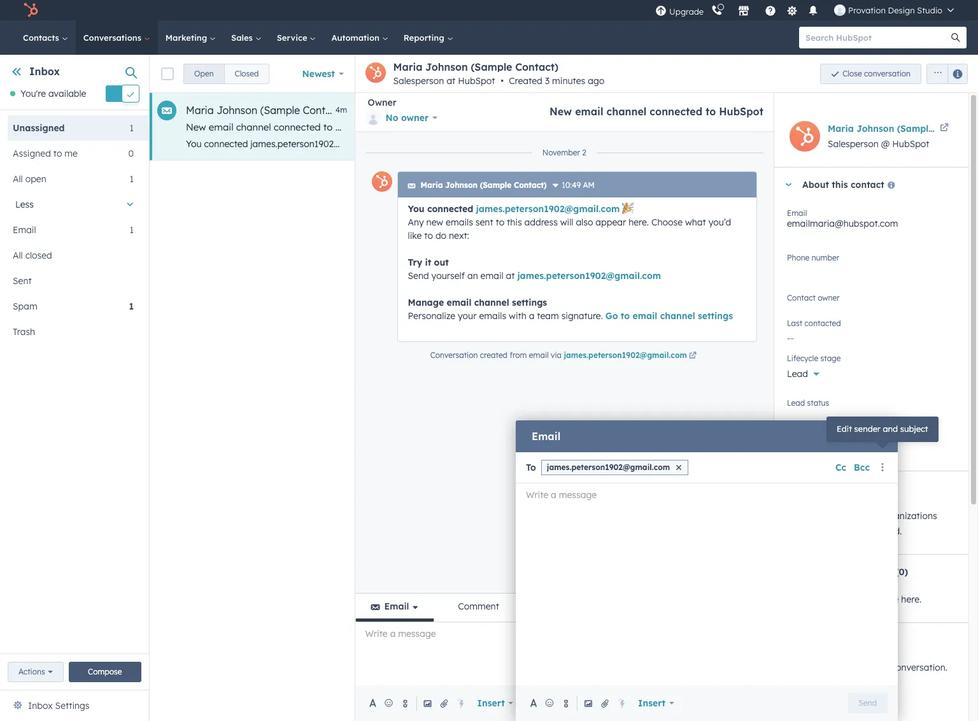 Task type: vqa. For each thing, say whether or not it's contained in the screenshot.
the 'help' dropdown button
yes



Task type: locate. For each thing, give the bounding box(es) containing it.
companies
[[803, 483, 853, 495]]

1 horizontal spatial also
[[576, 217, 594, 228]]

salesperson
[[394, 75, 444, 87], [828, 138, 879, 150]]

1 vertical spatial create
[[799, 691, 823, 701]]

conversations inside dropdown button
[[831, 567, 893, 578]]

Phone number text field
[[788, 251, 957, 277]]

1 horizontal spatial new
[[427, 217, 444, 228]]

create a ticket
[[799, 691, 851, 701]]

1 vertical spatial what
[[686, 217, 707, 228]]

2 vertical spatial a
[[825, 691, 829, 701]]

1 insert from the left
[[478, 698, 505, 709]]

menu
[[655, 0, 964, 20]]

channel inside new email channel connected to hubspot you connected james.peterson1902@gmail.com any new emails sent to this address will also appear here. choose what you'd like to do next:  try it out send yourself an email at <a href = 'ma
[[236, 121, 271, 133]]

ago
[[588, 75, 605, 87]]

here. down 🎉 on the top right of the page
[[629, 217, 649, 228]]

no owner button for owner
[[366, 108, 438, 127]]

0 horizontal spatial sent
[[457, 138, 475, 150]]

ticket up create a ticket
[[826, 662, 849, 674]]

0 horizontal spatial try
[[408, 257, 423, 268]]

0 horizontal spatial send
[[408, 270, 429, 282]]

contact) up =
[[937, 123, 976, 134]]

will down 10:49 at the right top of page
[[561, 217, 574, 228]]

group containing open
[[184, 63, 270, 84]]

1 vertical spatial out
[[434, 257, 449, 268]]

conversations for other
[[831, 567, 893, 578]]

0 horizontal spatial also
[[557, 138, 574, 150]]

this inside new email channel connected to hubspot you connected james.peterson1902@gmail.com any new emails sent to this address will also appear here. choose what you'd like to do next:  try it out send yourself an email at <a href = 'ma
[[488, 138, 503, 150]]

ticket for create a ticket from this conversation.
[[826, 662, 849, 674]]

this down the "or"
[[856, 526, 871, 537]]

0 vertical spatial appear
[[577, 138, 607, 150]]

maria johnson (sample contact) salesperson at hubspot • created 3 minutes ago
[[394, 61, 605, 87]]

send down create a ticket from this conversation.
[[859, 698, 878, 708]]

provation design studio
[[849, 5, 943, 15]]

1 vertical spatial all
[[13, 250, 23, 262]]

here. right the 2
[[610, 138, 630, 150]]

2 vertical spatial at
[[506, 270, 515, 282]]

•
[[501, 75, 504, 87]]

(sample up •
[[471, 61, 513, 73]]

james.peterson1902@gmail.com inside 'try it out send yourself an email at james.peterson1902@gmail.com'
[[518, 270, 662, 282]]

at inside new email channel connected to hubspot you connected james.peterson1902@gmail.com any new emails sent to this address will also appear here. choose what you'd like to do next:  try it out send yourself an email at <a href = 'ma
[[917, 138, 926, 150]]

newest button
[[294, 61, 352, 86]]

0 vertical spatial choose
[[633, 138, 664, 150]]

sales link
[[224, 20, 269, 55]]

email
[[788, 208, 808, 218], [13, 225, 36, 236], [532, 430, 561, 443], [385, 601, 409, 612]]

0 vertical spatial you
[[186, 138, 202, 150]]

to inside manage email channel settings personalize your emails with a team signature. go to email channel settings
[[621, 310, 630, 322]]

0 vertical spatial it
[[794, 138, 800, 150]]

lead for lead status
[[788, 398, 806, 408]]

lead left status
[[788, 398, 806, 408]]

no owner button up last contacted text field on the top
[[788, 291, 957, 312]]

all for all closed
[[13, 250, 23, 262]]

a inside the create a ticket button
[[825, 691, 829, 701]]

0 horizontal spatial you
[[186, 138, 202, 150]]

next: inside new email channel connected to hubspot you connected james.peterson1902@gmail.com any new emails sent to this address will also appear here. choose what you'd like to do next:  try it out send yourself an email at <a href = 'ma
[[756, 138, 777, 150]]

group down sales
[[184, 63, 270, 84]]

you'd inside new email channel connected to hubspot you connected james.peterson1902@gmail.com any new emails sent to this address will also appear here. choose what you'd like to do next:  try it out send yourself an email at <a href = 'ma
[[690, 138, 713, 150]]

new email channel connected to hubspot heading
[[550, 105, 764, 118]]

(0) up 'live'
[[896, 567, 909, 578]]

1 vertical spatial new
[[186, 121, 206, 133]]

0 horizontal spatial no
[[386, 112, 399, 124]]

owner for no owner
[[401, 112, 429, 124]]

1 vertical spatial here.
[[629, 217, 649, 228]]

(0) down bcc button
[[855, 483, 868, 495]]

1 horizontal spatial at
[[506, 270, 515, 282]]

0 vertical spatial from
[[510, 351, 527, 360]]

do inside new email channel connected to hubspot you connected james.peterson1902@gmail.com any new emails sent to this address will also appear here. choose what you'd like to do next:  try it out send yourself an email at <a href = 'ma
[[743, 138, 754, 150]]

1 horizontal spatial maria johnson (sample contact)
[[421, 180, 547, 190]]

1 all from the top
[[13, 174, 23, 185]]

an
[[878, 138, 889, 150], [468, 270, 478, 282]]

=
[[960, 138, 965, 150]]

🎉
[[623, 203, 634, 215]]

you're
[[20, 88, 46, 100]]

1 vertical spatial lead
[[788, 398, 806, 408]]

0 vertical spatial an
[[878, 138, 889, 150]]

upgrade image
[[656, 5, 667, 17]]

1 horizontal spatial a
[[818, 662, 824, 674]]

available
[[48, 88, 86, 100]]

james.peterson1902@gmail.com link down go
[[564, 351, 699, 362]]

2 group from the left
[[922, 63, 969, 84]]

will left the 2
[[542, 138, 555, 150]]

1 vertical spatial no
[[788, 298, 800, 310]]

(sample inside maria johnson (sample contact) salesperson at hubspot • created 3 minutes ago
[[471, 61, 513, 73]]

inbox up you're available
[[29, 65, 60, 78]]

created
[[509, 75, 543, 87]]

no owner button right 4m
[[366, 108, 438, 127]]

new for new email channel connected to hubspot you connected james.peterson1902@gmail.com any new emails sent to this address will also appear here. choose what you'd like to do next:  try it out send yourself an email at <a href = 'ma
[[186, 121, 206, 133]]

0 vertical spatial sent
[[457, 138, 475, 150]]

(0) inside dropdown button
[[896, 567, 909, 578]]

0 vertical spatial a
[[529, 310, 535, 322]]

inbox left settings
[[28, 700, 53, 712]]

also inside you connected james.peterson1902@gmail.com 🎉 any new emails sent to this address will also appear here. choose what you'd like to do next:
[[576, 217, 594, 228]]

0 vertical spatial do
[[743, 138, 754, 150]]

0 vertical spatial emails
[[427, 138, 454, 150]]

1 vertical spatial conversations
[[809, 594, 867, 606]]

0 vertical spatial try
[[779, 138, 792, 150]]

try up 'manage'
[[408, 257, 423, 268]]

out up about
[[802, 138, 816, 150]]

0 vertical spatial no owner button
[[366, 108, 438, 127]]

0
[[128, 148, 134, 160]]

emailmaria@hubspot.com
[[788, 218, 899, 229]]

0 horizontal spatial out
[[434, 257, 449, 268]]

provation design studio button
[[827, 0, 962, 20]]

open
[[25, 174, 46, 185]]

1 vertical spatial an
[[468, 270, 478, 282]]

any inside new email channel connected to hubspot you connected james.peterson1902@gmail.com any new emails sent to this address will also appear here. choose what you'd like to do next:  try it out send yourself an email at <a href = 'ma
[[389, 138, 405, 150]]

@
[[882, 138, 891, 150]]

other conversations (0) button
[[775, 555, 957, 590]]

like inside you connected james.peterson1902@gmail.com 🎉 any new emails sent to this address will also appear here. choose what you'd like to do next:
[[408, 230, 422, 242]]

no down owner
[[386, 112, 399, 124]]

(sample left the more info icon
[[480, 180, 512, 190]]

0 vertical spatial new
[[408, 138, 425, 150]]

new down open button on the left top
[[186, 121, 206, 133]]

number
[[812, 253, 840, 263]]

less
[[15, 199, 34, 211]]

new inside new email channel connected to hubspot you connected james.peterson1902@gmail.com any new emails sent to this address will also appear here. choose what you'd like to do next:  try it out send yourself an email at <a href = 'ma
[[186, 121, 206, 133]]

send inside 'try it out send yourself an email at james.peterson1902@gmail.com'
[[408, 270, 429, 282]]

0 horizontal spatial insert
[[478, 698, 505, 709]]

2 horizontal spatial send
[[859, 698, 878, 708]]

this
[[488, 138, 503, 150], [833, 179, 849, 191], [507, 217, 522, 228], [856, 526, 871, 537], [874, 662, 890, 674]]

inbox for inbox
[[29, 65, 60, 78]]

1 vertical spatial do
[[436, 230, 447, 242]]

all left closed
[[13, 250, 23, 262]]

1 vertical spatial will
[[561, 217, 574, 228]]

2 insert from the left
[[639, 698, 666, 709]]

this right about
[[833, 179, 849, 191]]

0 horizontal spatial yourself
[[432, 270, 465, 282]]

1 vertical spatial sent
[[476, 217, 494, 228]]

0 horizontal spatial any
[[389, 138, 405, 150]]

1 vertical spatial you'd
[[709, 217, 732, 228]]

here. right 'live'
[[902, 594, 922, 606]]

0 horizontal spatial with
[[509, 310, 527, 322]]

1 vertical spatial address
[[525, 217, 558, 228]]

0 vertical spatial james.peterson1902@gmail.com link
[[476, 203, 620, 215]]

0 vertical spatial settings
[[512, 297, 548, 308]]

ticket down create a ticket from this conversation.
[[832, 691, 851, 701]]

an down maria johnson (sample contact) link
[[878, 138, 889, 150]]

lifecycle
[[788, 354, 819, 363]]

yourself up 'manage'
[[432, 270, 465, 282]]

0 horizontal spatial insert button
[[469, 691, 522, 716]]

companies (0) button
[[775, 472, 957, 506]]

automation
[[332, 33, 382, 43]]

lead inside popup button
[[788, 368, 809, 380]]

Closed button
[[224, 63, 270, 84]]

1 horizontal spatial it
[[794, 138, 800, 150]]

0 vertical spatial will
[[542, 138, 555, 150]]

1 vertical spatial appear
[[596, 217, 627, 228]]

all left open
[[13, 174, 23, 185]]

1 vertical spatial also
[[576, 217, 594, 228]]

close
[[843, 69, 863, 78]]

1 vertical spatial inbox
[[28, 700, 53, 712]]

salesperson left the @ on the right top of the page
[[828, 138, 879, 150]]

address down the more info icon
[[525, 217, 558, 228]]

salesperson @ hubspot
[[828, 138, 930, 150]]

1 horizontal spatial new
[[550, 105, 572, 118]]

contact)
[[516, 61, 559, 73], [303, 104, 345, 117], [937, 123, 976, 134], [514, 180, 547, 190]]

0 horizontal spatial new
[[408, 138, 425, 150]]

also down am
[[576, 217, 594, 228]]

maria johnson (sample contact) inside row
[[186, 104, 345, 117]]

bcc button
[[855, 460, 871, 475]]

james.peterson1902@gmail.com link up manage email channel settings personalize your emails with a team signature. go to email channel settings
[[518, 270, 662, 282]]

1 vertical spatial salesperson
[[828, 138, 879, 150]]

new for new email channel connected to hubspot
[[550, 105, 572, 118]]

address
[[506, 138, 539, 150], [525, 217, 558, 228]]

close conversation
[[843, 69, 911, 78]]

legal
[[788, 433, 807, 443]]

1 horizontal spatial group
[[922, 63, 969, 84]]

2 vertical spatial send
[[859, 698, 878, 708]]

maria johnson (sample contact)
[[186, 104, 345, 117], [828, 123, 976, 134], [421, 180, 547, 190]]

0 vertical spatial send
[[819, 138, 840, 150]]

2 all from the top
[[13, 250, 23, 262]]

a left team
[[529, 310, 535, 322]]

1 for all open
[[130, 174, 134, 185]]

you'd
[[690, 138, 713, 150], [709, 217, 732, 228]]

conversation
[[431, 351, 478, 360]]

sent
[[457, 138, 475, 150], [476, 217, 494, 228]]

create inside button
[[799, 691, 823, 701]]

james.peterson1902@gmail.com link down the more info icon
[[476, 203, 620, 215]]

this up 'try it out send yourself an email at james.peterson1902@gmail.com' at the top of the page
[[507, 217, 522, 228]]

emails inside manage email channel settings personalize your emails with a team signature. go to email channel settings
[[480, 310, 507, 322]]

contact) up 3
[[516, 61, 559, 73]]

0 horizontal spatial group
[[184, 63, 270, 84]]

0 vertical spatial all
[[13, 174, 23, 185]]

conversations up "past conversations will live here."
[[831, 567, 893, 578]]

yourself
[[842, 138, 876, 150], [432, 270, 465, 282]]

link opens in a new window image inside 'james.peterson1902@gmail.com' 'link'
[[689, 352, 697, 360]]

0 vertical spatial any
[[389, 138, 405, 150]]

2 horizontal spatial a
[[825, 691, 829, 701]]

no up last
[[788, 298, 800, 310]]

it inside new email channel connected to hubspot you connected james.peterson1902@gmail.com any new emails sent to this address will also appear here. choose what you'd like to do next:  try it out send yourself an email at <a href = 'ma
[[794, 138, 800, 150]]

cc button
[[836, 460, 847, 475]]

no inside contact owner no owner
[[788, 298, 800, 310]]

johnson inside maria johnson (sample contact) salesperson at hubspot • created 3 minutes ago
[[426, 61, 468, 73]]

with down businesses
[[836, 526, 854, 537]]

emails inside you connected james.peterson1902@gmail.com 🎉 any new emails sent to this address will also appear here. choose what you'd like to do next:
[[446, 217, 473, 228]]

1 vertical spatial yourself
[[432, 270, 465, 282]]

1 group from the left
[[184, 63, 270, 84]]

1 vertical spatial new
[[427, 217, 444, 228]]

send up 'manage'
[[408, 270, 429, 282]]

sent
[[13, 276, 32, 287]]

james.peterson1902@gmail.com inside new email channel connected to hubspot you connected james.peterson1902@gmail.com any new emails sent to this address will also appear here. choose what you'd like to do next:  try it out send yourself an email at <a href = 'ma
[[251, 138, 387, 150]]

yourself left the @ on the right top of the page
[[842, 138, 876, 150]]

businesses
[[822, 511, 867, 522]]

lead down lifecycle
[[788, 368, 809, 380]]

0 horizontal spatial it
[[425, 257, 432, 268]]

0 vertical spatial yourself
[[842, 138, 876, 150]]

1 vertical spatial emails
[[446, 217, 473, 228]]

send up about
[[819, 138, 840, 150]]

try it out send yourself an email at james.peterson1902@gmail.com
[[408, 257, 662, 282]]

you inside you connected james.peterson1902@gmail.com 🎉 any new emails sent to this address will also appear here. choose what you'd like to do next:
[[408, 203, 425, 215]]

reporting
[[404, 33, 447, 43]]

address inside you connected james.peterson1902@gmail.com 🎉 any new emails sent to this address will also appear here. choose what you'd like to do next:
[[525, 217, 558, 228]]

2 vertical spatial here.
[[902, 594, 922, 606]]

other
[[803, 567, 828, 578]]

any
[[389, 138, 405, 150], [408, 217, 424, 228]]

ticket inside button
[[832, 691, 851, 701]]

1 horizontal spatial with
[[836, 526, 854, 537]]

trash button
[[8, 320, 134, 345]]

also left the 2
[[557, 138, 574, 150]]

2 lead from the top
[[788, 398, 806, 408]]

organizations
[[881, 511, 938, 522]]

1 for unassigned
[[130, 123, 134, 134]]

0 vertical spatial salesperson
[[394, 75, 444, 87]]

design
[[889, 5, 916, 15]]

(0)
[[855, 483, 868, 495], [896, 567, 909, 578]]

0 vertical spatial maria johnson (sample contact)
[[186, 104, 345, 117]]

1 horizontal spatial try
[[779, 138, 792, 150]]

create a ticket button
[[788, 686, 862, 706]]

contact) inside row
[[303, 104, 345, 117]]

1 horizontal spatial do
[[743, 138, 754, 150]]

0 horizontal spatial settings
[[512, 297, 548, 308]]

2 vertical spatial will
[[870, 594, 883, 606]]

1 vertical spatial a
[[818, 662, 824, 674]]

past conversations will live here.
[[788, 594, 922, 606]]

create up create a ticket
[[788, 662, 816, 674]]

a for create a ticket from this conversation.
[[818, 662, 824, 674]]

1 horizontal spatial you
[[408, 203, 425, 215]]

1 horizontal spatial no owner button
[[788, 291, 957, 312]]

(sample down closed button
[[260, 104, 300, 117]]

from up send button
[[852, 662, 872, 674]]

no owner button
[[366, 108, 438, 127], [788, 291, 957, 312]]

0 vertical spatial create
[[788, 662, 816, 674]]

email from maria johnson (sample contact) with subject new email channel connected to hubspot row
[[150, 93, 979, 161]]

create left send button
[[799, 691, 823, 701]]

link opens in a new window image
[[689, 351, 697, 362], [689, 352, 697, 360]]

1 for email
[[130, 225, 134, 236]]

group down search image
[[922, 63, 969, 84]]

Open button
[[184, 63, 225, 84]]

1 horizontal spatial next:
[[756, 138, 777, 150]]

send button
[[849, 693, 888, 714]]

conversation created from email via
[[431, 351, 564, 360]]

new down the minutes
[[550, 105, 572, 118]]

contact's
[[884, 433, 917, 443]]

1 link opens in a new window image from the top
[[689, 351, 697, 362]]

channel for new email channel connected to hubspot you connected james.peterson1902@gmail.com any new emails sent to this address will also appear here. choose what you'd like to do next:  try it out send yourself an email at <a href = 'ma
[[236, 121, 271, 133]]

None field
[[697, 455, 707, 480]]

all inside button
[[13, 250, 23, 262]]

0 vertical spatial you'd
[[690, 138, 713, 150]]

1 horizontal spatial insert
[[639, 698, 666, 709]]

1 horizontal spatial (0)
[[896, 567, 909, 578]]

from right created at the top
[[510, 351, 527, 360]]

0 vertical spatial ticket
[[826, 662, 849, 674]]

try up the caret icon
[[779, 138, 792, 150]]

basis
[[810, 433, 828, 443]]

new email channel connected to hubspot
[[550, 105, 764, 118]]

search image
[[952, 33, 961, 42]]

1 horizontal spatial out
[[802, 138, 816, 150]]

do
[[743, 138, 754, 150], [436, 230, 447, 242]]

to
[[526, 462, 536, 473]]

at inside 'try it out send yourself an email at james.peterson1902@gmail.com'
[[506, 270, 515, 282]]

0 horizontal spatial salesperson
[[394, 75, 444, 87]]

notifications button
[[803, 0, 825, 20]]

try inside new email channel connected to hubspot you connected james.peterson1902@gmail.com any new emails sent to this address will also appear here. choose what you'd like to do next:  try it out send yourself an email at <a href = 'ma
[[779, 138, 792, 150]]

will inside you connected james.peterson1902@gmail.com 🎉 any new emails sent to this address will also appear here. choose what you'd like to do next:
[[561, 217, 574, 228]]

1 vertical spatial any
[[408, 217, 424, 228]]

2 link opens in a new window image from the top
[[689, 352, 697, 360]]

johnson inside row
[[217, 104, 258, 117]]

past
[[788, 594, 806, 606]]

phone
[[788, 253, 810, 263]]

appear inside new email channel connected to hubspot you connected james.peterson1902@gmail.com any new emails sent to this address will also appear here. choose what you'd like to do next:  try it out send yourself an email at <a href = 'ma
[[577, 138, 607, 150]]

with left team
[[509, 310, 527, 322]]

manage email channel settings personalize your emails with a team signature. go to email channel settings
[[408, 297, 734, 322]]

owner
[[401, 112, 429, 124], [818, 293, 840, 303], [803, 298, 828, 310]]

0 horizontal spatial next:
[[449, 230, 470, 242]]

0 vertical spatial address
[[506, 138, 539, 150]]

hubspot image
[[23, 3, 38, 18]]

address left november
[[506, 138, 539, 150]]

with
[[509, 310, 527, 322], [836, 526, 854, 537]]

0 vertical spatial next:
[[756, 138, 777, 150]]

2
[[583, 148, 587, 157]]

sender
[[855, 424, 881, 434]]

1 for spam
[[129, 301, 134, 312]]

0 vertical spatial out
[[802, 138, 816, 150]]

an up your
[[468, 270, 478, 282]]

this down •
[[488, 138, 503, 150]]

1 horizontal spatial any
[[408, 217, 424, 228]]

send
[[819, 138, 840, 150], [408, 270, 429, 282], [859, 698, 878, 708]]

salesperson up no owner
[[394, 75, 444, 87]]

1 vertical spatial next:
[[449, 230, 470, 242]]

main content
[[150, 55, 979, 721]]

insert for second insert popup button from right
[[478, 698, 505, 709]]

assigned to me
[[13, 148, 78, 160]]

1 lead from the top
[[788, 368, 809, 380]]

will left 'live'
[[870, 594, 883, 606]]

an inside new email channel connected to hubspot you connected james.peterson1902@gmail.com any new emails sent to this address will also appear here. choose what you'd like to do next:  try it out send yourself an email at <a href = 'ma
[[878, 138, 889, 150]]

next:
[[756, 138, 777, 150], [449, 230, 470, 242]]

1 vertical spatial ticket
[[832, 691, 851, 701]]

marketplaces image
[[739, 6, 750, 17]]

manage
[[408, 297, 444, 308]]

conversations down other conversations (0) at the bottom right of the page
[[809, 594, 867, 606]]

other conversations (0)
[[803, 567, 909, 578]]

out up 'manage'
[[434, 257, 449, 268]]

caret image
[[785, 183, 793, 186]]

the
[[806, 511, 819, 522]]

group
[[184, 63, 270, 84], [922, 63, 969, 84]]

a up create a ticket
[[818, 662, 824, 674]]

open
[[194, 69, 214, 78]]

0 horizontal spatial maria johnson (sample contact)
[[186, 104, 345, 117]]

emails for email
[[480, 310, 507, 322]]

a inside manage email channel settings personalize your emails with a team signature. go to email channel settings
[[529, 310, 535, 322]]

a left send button
[[825, 691, 829, 701]]

contact) down newest popup button
[[303, 104, 345, 117]]

at
[[447, 75, 456, 87], [917, 138, 926, 150], [506, 270, 515, 282]]



Task type: describe. For each thing, give the bounding box(es) containing it.
(0) inside dropdown button
[[855, 483, 868, 495]]

settings
[[55, 700, 90, 712]]

with inside manage email channel settings personalize your emails with a team signature. go to email channel settings
[[509, 310, 527, 322]]

this inside see the businesses or organizations associated with this record.
[[856, 526, 871, 537]]

sent inside new email channel connected to hubspot you connected james.peterson1902@gmail.com any new emails sent to this address will also appear here. choose what you'd like to do next:  try it out send yourself an email at <a href = 'ma
[[457, 138, 475, 150]]

sent inside you connected james.peterson1902@gmail.com 🎉 any new emails sent to this address will also appear here. choose what you'd like to do next:
[[476, 217, 494, 228]]

insert for 1st insert popup button from the right
[[639, 698, 666, 709]]

yourself inside 'try it out send yourself an email at james.peterson1902@gmail.com'
[[432, 270, 465, 282]]

hubspot inside new email channel connected to hubspot you connected james.peterson1902@gmail.com any new emails sent to this address will also appear here. choose what you'd like to do next:  try it out send yourself an email at <a href = 'ma
[[336, 121, 375, 133]]

data
[[919, 433, 936, 443]]

conversations link
[[76, 20, 158, 55]]

james peterson image
[[835, 4, 846, 16]]

maria inside row
[[186, 104, 214, 117]]

marketing
[[166, 33, 210, 43]]

menu containing provation design studio
[[655, 0, 964, 20]]

legal basis for processing contact's data
[[788, 433, 936, 443]]

edit
[[837, 424, 853, 434]]

companies (0)
[[803, 483, 868, 495]]

choose inside new email channel connected to hubspot you connected james.peterson1902@gmail.com any new emails sent to this address will also appear here. choose what you'd like to do next:  try it out send yourself an email at <a href = 'ma
[[633, 138, 664, 150]]

you'd inside you connected james.peterson1902@gmail.com 🎉 any new emails sent to this address will also appear here. choose what you'd like to do next:
[[709, 217, 732, 228]]

1 insert button from the left
[[469, 691, 522, 716]]

about
[[803, 179, 830, 191]]

an inside 'try it out send yourself an email at james.peterson1902@gmail.com'
[[468, 270, 478, 282]]

<a
[[928, 138, 938, 150]]

phone number
[[788, 253, 840, 263]]

0 horizontal spatial from
[[510, 351, 527, 360]]

created
[[480, 351, 508, 360]]

send inside new email channel connected to hubspot you connected james.peterson1902@gmail.com any new emails sent to this address will also appear here. choose what you'd like to do next:  try it out send yourself an email at <a href = 'ma
[[819, 138, 840, 150]]

1 vertical spatial from
[[852, 662, 872, 674]]

me
[[65, 148, 78, 160]]

you're available
[[20, 88, 86, 100]]

1 horizontal spatial settings
[[698, 310, 734, 322]]

ticket for create a ticket
[[832, 691, 851, 701]]

last
[[788, 319, 803, 328]]

compose
[[88, 667, 122, 677]]

more info image
[[552, 182, 560, 190]]

actions button
[[8, 662, 64, 683]]

inbox for inbox settings
[[28, 700, 53, 712]]

assigned
[[13, 148, 51, 160]]

at inside maria johnson (sample contact) salesperson at hubspot • created 3 minutes ago
[[447, 75, 456, 87]]

email inside button
[[385, 601, 409, 612]]

3
[[545, 75, 550, 87]]

associated
[[788, 526, 834, 537]]

salesperson inside maria johnson (sample contact) salesperson at hubspot • created 3 minutes ago
[[394, 75, 444, 87]]

lead for lead
[[788, 368, 809, 380]]

will inside new email channel connected to hubspot you connected james.peterson1902@gmail.com any new emails sent to this address will also appear here. choose what you'd like to do next:  try it out send yourself an email at <a href = 'ma
[[542, 138, 555, 150]]

email inside 'try it out send yourself an email at james.peterson1902@gmail.com'
[[481, 270, 504, 282]]

and
[[884, 424, 899, 434]]

reporting link
[[396, 20, 461, 55]]

calling icon image
[[712, 5, 723, 17]]

new inside new email channel connected to hubspot you connected james.peterson1902@gmail.com any new emails sent to this address will also appear here. choose what you'd like to do next:  try it out send yourself an email at <a href = 'ma
[[408, 138, 425, 150]]

cc
[[836, 462, 847, 474]]

contacts link
[[15, 20, 76, 55]]

edit sender and subject
[[837, 424, 929, 434]]

about this contact button
[[775, 168, 957, 202]]

1 vertical spatial james.peterson1902@gmail.com link
[[518, 270, 662, 282]]

close conversation button
[[821, 63, 922, 84]]

stage
[[821, 354, 841, 363]]

next: inside you connected james.peterson1902@gmail.com 🎉 any new emails sent to this address will also appear here. choose what you'd like to do next:
[[449, 230, 470, 242]]

processing
[[843, 433, 882, 443]]

all open
[[13, 174, 46, 185]]

'ma
[[967, 138, 979, 150]]

href
[[941, 138, 957, 150]]

provation
[[849, 5, 886, 15]]

close image
[[677, 465, 682, 470]]

create for create a ticket from this conversation.
[[788, 662, 816, 674]]

out inside new email channel connected to hubspot you connected james.peterson1902@gmail.com any new emails sent to this address will also appear here. choose what you'd like to do next:  try it out send yourself an email at <a href = 'ma
[[802, 138, 816, 150]]

this inside you connected james.peterson1902@gmail.com 🎉 any new emails sent to this address will also appear here. choose what you'd like to do next:
[[507, 217, 522, 228]]

create for create a ticket
[[799, 691, 823, 701]]

2 insert button from the left
[[630, 691, 683, 716]]

out inside 'try it out send yourself an email at james.peterson1902@gmail.com'
[[434, 257, 449, 268]]

channel for manage email channel settings personalize your emails with a team signature. go to email channel settings
[[475, 297, 510, 308]]

choose inside you connected james.peterson1902@gmail.com 🎉 any new emails sent to this address will also appear here. choose what you'd like to do next:
[[652, 217, 683, 228]]

contacted
[[805, 319, 842, 328]]

you inside new email channel connected to hubspot you connected james.peterson1902@gmail.com any new emails sent to this address will also appear here. choose what you'd like to do next:  try it out send yourself an email at <a href = 'ma
[[186, 138, 202, 150]]

owner for contact owner no owner
[[818, 293, 840, 303]]

appear inside you connected james.peterson1902@gmail.com 🎉 any new emails sent to this address will also appear here. choose what you'd like to do next:
[[596, 217, 627, 228]]

no owner button for contact owner
[[788, 291, 957, 312]]

conversation
[[865, 69, 911, 78]]

yourself inside new email channel connected to hubspot you connected james.peterson1902@gmail.com any new emails sent to this address will also appear here. choose what you'd like to do next:  try it out send yourself an email at <a href = 'ma
[[842, 138, 876, 150]]

it inside 'try it out send yourself an email at james.peterson1902@gmail.com'
[[425, 257, 432, 268]]

emails inside new email channel connected to hubspot you connected james.peterson1902@gmail.com any new emails sent to this address will also appear here. choose what you'd like to do next:  try it out send yourself an email at <a href = 'ma
[[427, 138, 454, 150]]

conversations
[[83, 33, 144, 43]]

emails for connected
[[446, 217, 473, 228]]

spam
[[13, 301, 37, 312]]

any inside you connected james.peterson1902@gmail.com 🎉 any new emails sent to this address will also appear here. choose what you'd like to do next:
[[408, 217, 424, 228]]

this inside dropdown button
[[833, 179, 849, 191]]

upgrade
[[670, 6, 704, 16]]

do inside you connected james.peterson1902@gmail.com 🎉 any new emails sent to this address will also appear here. choose what you'd like to do next:
[[436, 230, 447, 242]]

am
[[583, 180, 595, 190]]

email emailmaria@hubspot.com
[[788, 208, 899, 229]]

1 vertical spatial maria johnson (sample contact)
[[828, 123, 976, 134]]

close image
[[880, 432, 888, 440]]

email button
[[355, 594, 435, 622]]

calling icon button
[[707, 2, 728, 18]]

about this contact
[[803, 179, 885, 191]]

all for all open
[[13, 174, 23, 185]]

minutes
[[553, 75, 586, 87]]

create a ticket from this conversation.
[[788, 662, 948, 674]]

status
[[808, 398, 830, 408]]

all closed
[[13, 250, 52, 262]]

you're available image
[[10, 91, 15, 96]]

Search HubSpot search field
[[800, 27, 956, 48]]

service link
[[269, 20, 324, 55]]

new email channel connected to hubspot you connected james.peterson1902@gmail.com any new emails sent to this address will also appear here. choose what you'd like to do next:  try it out send yourself an email at <a href = 'ma
[[186, 121, 979, 150]]

Last contacted text field
[[788, 326, 957, 347]]

contact
[[788, 293, 816, 303]]

with inside see the businesses or organizations associated with this record.
[[836, 526, 854, 537]]

sent button
[[8, 269, 134, 294]]

no inside popup button
[[386, 112, 399, 124]]

main content containing maria johnson (sample contact)
[[150, 55, 979, 721]]

like inside new email channel connected to hubspot you connected james.peterson1902@gmail.com any new emails sent to this address will also appear here. choose what you'd like to do next:  try it out send yourself an email at <a href = 'ma
[[715, 138, 729, 150]]

comment
[[458, 601, 500, 612]]

your
[[458, 310, 477, 322]]

hubspot inside maria johnson (sample contact) salesperson at hubspot • created 3 minutes ago
[[458, 75, 496, 87]]

no owner
[[386, 112, 429, 124]]

email inside "email emailmaria@hubspot.com"
[[788, 208, 808, 218]]

see the businesses or organizations associated with this record.
[[788, 511, 938, 537]]

inbox settings
[[28, 700, 90, 712]]

settings link
[[785, 4, 800, 17]]

4m
[[336, 105, 347, 115]]

(sample up <a
[[898, 123, 935, 134]]

maria johnson (sample contact) link
[[828, 121, 976, 136]]

go to email channel settings link
[[606, 310, 734, 322]]

signature.
[[562, 310, 603, 322]]

lead status
[[788, 398, 830, 408]]

2 vertical spatial james.peterson1902@gmail.com link
[[564, 351, 699, 362]]

what inside new email channel connected to hubspot you connected james.peterson1902@gmail.com any new emails sent to this address will also appear here. choose what you'd like to do next:  try it out send yourself an email at <a href = 'ma
[[667, 138, 687, 150]]

unassigned
[[13, 123, 65, 134]]

you connected james.peterson1902@gmail.com 🎉 any new emails sent to this address will also appear here. choose what you'd like to do next:
[[408, 203, 732, 242]]

help button
[[760, 0, 782, 20]]

new inside you connected james.peterson1902@gmail.com 🎉 any new emails sent to this address will also appear here. choose what you'd like to do next:
[[427, 217, 444, 228]]

bcc
[[855, 462, 871, 474]]

2 vertical spatial maria johnson (sample contact)
[[421, 180, 547, 190]]

contact
[[851, 179, 885, 191]]

a for create a ticket
[[825, 691, 829, 701]]

see
[[788, 511, 803, 522]]

for
[[830, 433, 841, 443]]

try inside 'try it out send yourself an email at james.peterson1902@gmail.com'
[[408, 257, 423, 268]]

service
[[277, 33, 310, 43]]

connected inside you connected james.peterson1902@gmail.com 🎉 any new emails sent to this address will also appear here. choose what you'd like to do next:
[[428, 203, 474, 215]]

this up send button
[[874, 662, 890, 674]]

conversations for past
[[809, 594, 867, 606]]

notifications image
[[808, 6, 820, 17]]

edit sender and subject tooltip
[[827, 417, 939, 442]]

lead button
[[788, 361, 957, 382]]

channel for new email channel connected to hubspot
[[607, 105, 647, 118]]

what inside you connected james.peterson1902@gmail.com 🎉 any new emails sent to this address will also appear here. choose what you'd like to do next:
[[686, 217, 707, 228]]

(sample inside row
[[260, 104, 300, 117]]

also inside new email channel connected to hubspot you connected james.peterson1902@gmail.com any new emails sent to this address will also appear here. choose what you'd like to do next:  try it out send yourself an email at <a href = 'ma
[[557, 138, 574, 150]]

contacts
[[23, 33, 62, 43]]

maria inside maria johnson (sample contact) salesperson at hubspot • created 3 minutes ago
[[394, 61, 423, 73]]

go
[[606, 310, 619, 322]]

contact) left the more info icon
[[514, 180, 547, 190]]

marketing link
[[158, 20, 224, 55]]

contact) inside maria johnson (sample contact) salesperson at hubspot • created 3 minutes ago
[[516, 61, 559, 73]]

help image
[[765, 6, 777, 17]]

comment button
[[442, 594, 515, 622]]

owner
[[368, 97, 397, 108]]

contact owner no owner
[[788, 293, 840, 310]]

james.peterson1902@gmail.com inside 'james.peterson1902@gmail.com' 'link'
[[564, 351, 688, 360]]

here. inside new email channel connected to hubspot you connected james.peterson1902@gmail.com any new emails sent to this address will also appear here. choose what you'd like to do next:  try it out send yourself an email at <a href = 'ma
[[610, 138, 630, 150]]

conversation.
[[892, 662, 948, 674]]

or
[[869, 511, 878, 522]]

via
[[551, 351, 562, 360]]

subject
[[901, 424, 929, 434]]

last contacted
[[788, 319, 842, 328]]

send inside button
[[859, 698, 878, 708]]

address inside new email channel connected to hubspot you connected james.peterson1902@gmail.com any new emails sent to this address will also appear here. choose what you'd like to do next:  try it out send yourself an email at <a href = 'ma
[[506, 138, 539, 150]]

here. inside you connected james.peterson1902@gmail.com 🎉 any new emails sent to this address will also appear here. choose what you'd like to do next:
[[629, 217, 649, 228]]

inbox settings link
[[28, 698, 90, 714]]

settings image
[[787, 5, 798, 17]]

james.peterson1902@gmail.com inside you connected james.peterson1902@gmail.com 🎉 any new emails sent to this address will also appear here. choose what you'd like to do next:
[[476, 203, 620, 215]]



